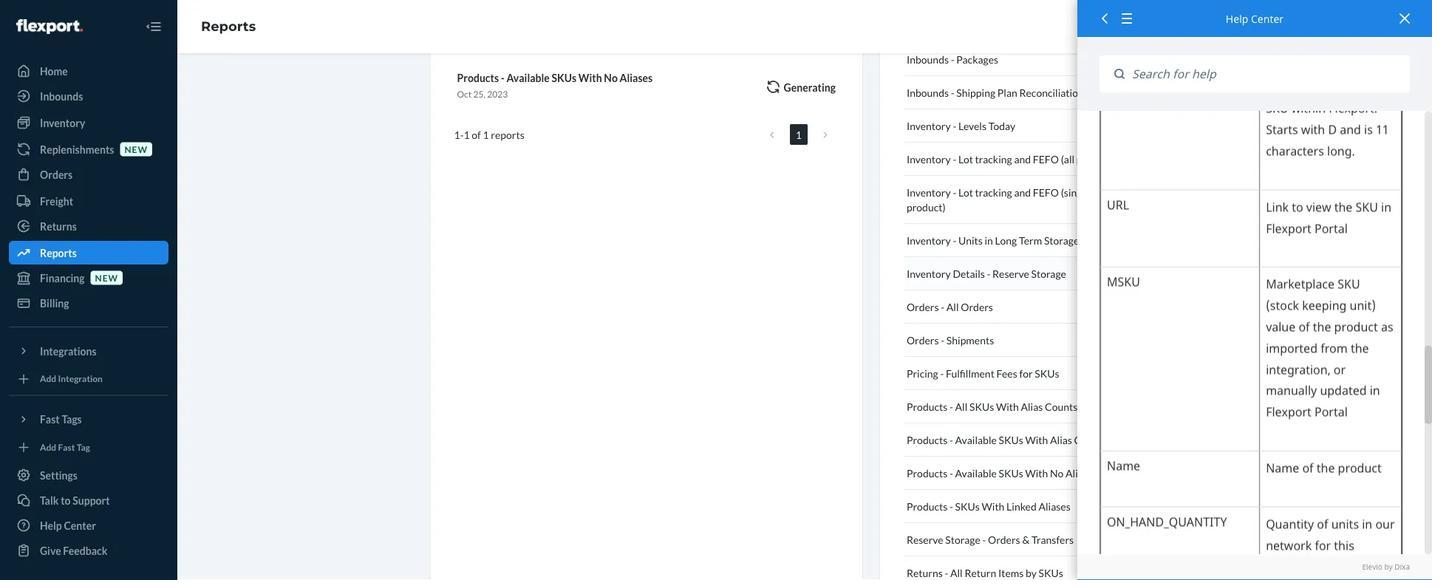 Task type: vqa. For each thing, say whether or not it's contained in the screenshot.
'state' TEXT BOX
no



Task type: locate. For each thing, give the bounding box(es) containing it.
1 vertical spatial returns
[[907, 567, 943, 579]]

products - available skus with no aliases oct 25, 2023
[[457, 71, 653, 99]]

inventory down product)
[[907, 234, 951, 247]]

orders for orders
[[40, 168, 73, 181]]

term
[[1019, 234, 1042, 247]]

&
[[1023, 533, 1030, 546]]

- for products - all skus with alias counts
[[950, 400, 953, 413]]

alias inside button
[[1021, 400, 1043, 413]]

products - skus with linked aliases button
[[904, 490, 1145, 523]]

alias
[[1021, 400, 1043, 413], [1050, 434, 1072, 446]]

tracking inside button
[[975, 153, 1012, 165]]

all down fulfillment
[[955, 400, 968, 413]]

lot inside button
[[959, 153, 973, 165]]

with for products - available skus with alias counts
[[1026, 434, 1048, 446]]

products - all skus with alias counts button
[[904, 390, 1145, 424]]

tracking down 'inventory - lot tracking and fefo (all products)'
[[975, 186, 1012, 198]]

0 vertical spatial no
[[604, 71, 618, 84]]

reports
[[201, 18, 256, 34], [40, 247, 77, 259]]

1 vertical spatial center
[[64, 519, 96, 532]]

0 vertical spatial alias
[[1021, 400, 1043, 413]]

and down inventory - lot tracking and fefo (all products) button
[[1014, 186, 1031, 198]]

transfers
[[1032, 533, 1074, 546]]

available inside button
[[955, 467, 997, 479]]

returns left return
[[907, 567, 943, 579]]

- for orders - all orders
[[941, 300, 945, 313]]

all left return
[[951, 567, 963, 579]]

1 horizontal spatial help
[[1226, 11, 1249, 26]]

1 vertical spatial counts
[[1074, 434, 1107, 446]]

2 fefo from the top
[[1033, 186, 1059, 198]]

2 vertical spatial available
[[955, 467, 997, 479]]

integrations button
[[9, 339, 169, 363]]

all
[[947, 300, 959, 313], [955, 400, 968, 413], [951, 567, 963, 579]]

1 vertical spatial storage
[[1032, 267, 1067, 280]]

fefo inside "inventory - lot tracking and fefo (single product)"
[[1033, 186, 1059, 198]]

0 horizontal spatial help center
[[40, 519, 96, 532]]

add left integration
[[40, 373, 56, 384]]

0 vertical spatial returns
[[40, 220, 77, 232]]

with inside 'button'
[[1026, 434, 1048, 446]]

add for add fast tag
[[40, 442, 56, 453]]

product)
[[907, 201, 946, 213]]

counts inside button
[[1045, 400, 1078, 413]]

reserve up returns - all return items by skus
[[907, 533, 944, 546]]

plan
[[998, 86, 1018, 99]]

0 vertical spatial new
[[125, 144, 148, 154]]

1 vertical spatial help
[[40, 519, 62, 532]]

pricing - fulfillment fees for skus button
[[904, 357, 1145, 390]]

help up give
[[40, 519, 62, 532]]

returns down freight
[[40, 220, 77, 232]]

no inside button
[[1050, 467, 1064, 479]]

reserve
[[993, 267, 1030, 280], [907, 533, 944, 546]]

inventory details - reserve storage
[[907, 267, 1067, 280]]

returns - all return items by skus button
[[904, 557, 1145, 580]]

flexport logo image
[[16, 19, 83, 34]]

1 horizontal spatial help center
[[1226, 11, 1284, 26]]

- left units at right top
[[953, 234, 957, 247]]

skus
[[552, 71, 577, 84], [1035, 367, 1060, 380], [970, 400, 994, 413], [999, 434, 1024, 446], [999, 467, 1024, 479], [955, 500, 980, 513], [1039, 567, 1064, 579]]

0 vertical spatial counts
[[1045, 400, 1078, 413]]

lot for inventory - lot tracking and fefo (all products)
[[959, 153, 973, 165]]

inventory - lot tracking and fefo (all products) button
[[904, 143, 1145, 176]]

1 horizontal spatial alias
[[1050, 434, 1072, 446]]

add fast tag
[[40, 442, 90, 453]]

1 vertical spatial aliases
[[1066, 467, 1098, 479]]

3 1 from the left
[[483, 128, 489, 141]]

0 vertical spatial reports link
[[201, 18, 256, 34]]

- down fulfillment
[[950, 400, 953, 413]]

0 vertical spatial available
[[507, 71, 550, 84]]

available up products - skus with linked aliases
[[955, 467, 997, 479]]

inventory for inventory
[[40, 116, 85, 129]]

all up the orders - shipments
[[947, 300, 959, 313]]

center
[[1251, 11, 1284, 26], [64, 519, 96, 532]]

returns inside button
[[907, 567, 943, 579]]

2 add from the top
[[40, 442, 56, 453]]

settings link
[[9, 463, 169, 487]]

1 horizontal spatial reserve
[[993, 267, 1030, 280]]

available inside 'button'
[[955, 434, 997, 446]]

settings
[[40, 469, 78, 482]]

0 vertical spatial reports
[[201, 18, 256, 34]]

1 vertical spatial reserve
[[907, 533, 944, 546]]

inventory for inventory - lot tracking and fefo (single product)
[[907, 186, 951, 198]]

fefo left (single
[[1033, 186, 1059, 198]]

inbounds for inbounds - packages
[[907, 53, 949, 65]]

new
[[125, 144, 148, 154], [95, 272, 118, 283]]

and down 'inventory - levels today' button
[[1014, 153, 1031, 165]]

inbounds down the home
[[40, 90, 83, 102]]

lot for inventory - lot tracking and fefo (single product)
[[959, 186, 973, 198]]

1 vertical spatial all
[[955, 400, 968, 413]]

products - skus with linked aliases
[[907, 500, 1071, 513]]

storage
[[1044, 234, 1079, 247], [1032, 267, 1067, 280], [946, 533, 981, 546]]

- inside products - available skus with no aliases oct 25, 2023
[[501, 71, 505, 84]]

inventory down inventory - levels today
[[907, 153, 951, 165]]

1 horizontal spatial reports link
[[201, 18, 256, 34]]

- for products - available skus with no aliases oct 25, 2023
[[501, 71, 505, 84]]

inventory up replenishments
[[40, 116, 85, 129]]

0 vertical spatial fast
[[40, 413, 60, 426]]

1 lot from the top
[[959, 153, 973, 165]]

25,
[[473, 89, 486, 99]]

storage right term
[[1044, 234, 1079, 247]]

0 horizontal spatial new
[[95, 272, 118, 283]]

lot inside "inventory - lot tracking and fefo (single product)"
[[959, 186, 973, 198]]

- for returns - all return items by skus
[[945, 567, 949, 579]]

products inside products - available skus with no aliases oct 25, 2023
[[457, 71, 499, 84]]

0 vertical spatial storage
[[1044, 234, 1079, 247]]

fefo left "(all"
[[1033, 153, 1059, 165]]

fast left tag
[[58, 442, 75, 453]]

0 horizontal spatial alias
[[1021, 400, 1043, 413]]

and inside "inventory - lot tracking and fefo (single product)"
[[1014, 186, 1031, 198]]

inbounds inside button
[[907, 53, 949, 65]]

0 horizontal spatial help
[[40, 519, 62, 532]]

0 vertical spatial center
[[1251, 11, 1284, 26]]

- left levels
[[953, 119, 957, 132]]

available
[[507, 71, 550, 84], [955, 434, 997, 446], [955, 467, 997, 479]]

add up settings at the bottom of page
[[40, 442, 56, 453]]

help up search search field
[[1226, 11, 1249, 26]]

orders for orders - shipments
[[907, 334, 939, 346]]

2 vertical spatial aliases
[[1039, 500, 1071, 513]]

storage down term
[[1032, 267, 1067, 280]]

today
[[989, 119, 1016, 132]]

alias down the products - all skus with alias counts button
[[1050, 434, 1072, 446]]

0 vertical spatial tracking
[[975, 153, 1012, 165]]

1 vertical spatial reports link
[[9, 241, 169, 265]]

fast left tags
[[40, 413, 60, 426]]

1 vertical spatial reports
[[40, 247, 77, 259]]

1 fefo from the top
[[1033, 153, 1059, 165]]

- up "2023"
[[501, 71, 505, 84]]

0 vertical spatial lot
[[959, 153, 973, 165]]

inventory for inventory - units in long term storage
[[907, 234, 951, 247]]

1 vertical spatial lot
[[959, 186, 973, 198]]

1 vertical spatial fefo
[[1033, 186, 1059, 198]]

1 tracking from the top
[[975, 153, 1012, 165]]

- down products - all skus with alias counts
[[950, 434, 953, 446]]

2 and from the top
[[1014, 186, 1031, 198]]

with for products - available skus with no aliases
[[1026, 467, 1048, 479]]

new for financing
[[95, 272, 118, 283]]

1 horizontal spatial returns
[[907, 567, 943, 579]]

1 vertical spatial add
[[40, 442, 56, 453]]

new for replenishments
[[125, 144, 148, 154]]

add
[[40, 373, 56, 384], [40, 442, 56, 453]]

- up products - skus with linked aliases
[[950, 467, 953, 479]]

counts inside 'button'
[[1074, 434, 1107, 446]]

returns for returns - all return items by skus
[[907, 567, 943, 579]]

(single
[[1061, 186, 1091, 198]]

all for skus
[[955, 400, 968, 413]]

products inside 'button'
[[907, 434, 948, 446]]

- up the orders - shipments
[[941, 300, 945, 313]]

orders up the orders - shipments
[[907, 300, 939, 313]]

inbounds inside button
[[907, 86, 949, 99]]

no
[[604, 71, 618, 84], [1050, 467, 1064, 479]]

orders left &
[[988, 533, 1021, 546]]

- up reserve storage - orders & transfers
[[950, 500, 953, 513]]

inventory - levels today button
[[904, 109, 1145, 143]]

alias inside 'button'
[[1050, 434, 1072, 446]]

center down talk to support
[[64, 519, 96, 532]]

aliases inside products - available skus with no aliases oct 25, 2023
[[620, 71, 653, 84]]

- for inventory - levels today
[[953, 119, 957, 132]]

billing link
[[9, 291, 169, 315]]

inventory up "orders - all orders"
[[907, 267, 951, 280]]

inbounds down 'inbounds - packages'
[[907, 86, 949, 99]]

available down products - all skus with alias counts
[[955, 434, 997, 446]]

0 horizontal spatial center
[[64, 519, 96, 532]]

inventory inside "inventory - lot tracking and fefo (single product)"
[[907, 186, 951, 198]]

- up inventory - units in long term storage
[[953, 186, 957, 198]]

linked
[[1007, 500, 1037, 513]]

tracking down today
[[975, 153, 1012, 165]]

available inside products - available skus with no aliases oct 25, 2023
[[507, 71, 550, 84]]

0 vertical spatial aliases
[[620, 71, 653, 84]]

for
[[1020, 367, 1033, 380]]

1 add from the top
[[40, 373, 56, 384]]

1 horizontal spatial center
[[1251, 11, 1284, 26]]

inventory left levels
[[907, 119, 951, 132]]

center up search search field
[[1251, 11, 1284, 26]]

orders up freight
[[40, 168, 73, 181]]

tracking
[[975, 153, 1012, 165], [975, 186, 1012, 198]]

- left shipping
[[951, 86, 955, 99]]

by right the items
[[1026, 567, 1037, 579]]

reports link
[[201, 18, 256, 34], [9, 241, 169, 265]]

0 vertical spatial fefo
[[1033, 153, 1059, 165]]

new up billing link
[[95, 272, 118, 283]]

generating
[[784, 81, 836, 93]]

products
[[457, 71, 499, 84], [907, 400, 948, 413], [907, 434, 948, 446], [907, 467, 948, 479], [907, 500, 948, 513]]

orders
[[40, 168, 73, 181], [907, 300, 939, 313], [961, 300, 993, 313], [907, 334, 939, 346], [988, 533, 1021, 546]]

inventory
[[40, 116, 85, 129], [907, 119, 951, 132], [907, 153, 951, 165], [907, 186, 951, 198], [907, 234, 951, 247], [907, 267, 951, 280]]

details
[[953, 267, 985, 280]]

storage up return
[[946, 533, 981, 546]]

0 vertical spatial and
[[1014, 153, 1031, 165]]

help center
[[1226, 11, 1284, 26], [40, 519, 96, 532]]

with inside products - available skus with no aliases oct 25, 2023
[[579, 71, 602, 84]]

fefo inside button
[[1033, 153, 1059, 165]]

- for inbounds - shipping plan reconciliation
[[951, 86, 955, 99]]

tracking for (all
[[975, 153, 1012, 165]]

and inside button
[[1014, 153, 1031, 165]]

- inside button
[[951, 53, 955, 65]]

fast tags
[[40, 413, 82, 426]]

no inside products - available skus with no aliases oct 25, 2023
[[604, 71, 618, 84]]

0 horizontal spatial reserve
[[907, 533, 944, 546]]

inventory for inventory details - reserve storage
[[907, 267, 951, 280]]

0 horizontal spatial no
[[604, 71, 618, 84]]

- left packages
[[951, 53, 955, 65]]

1 vertical spatial alias
[[1050, 434, 1072, 446]]

elevio by dixa
[[1363, 562, 1410, 572]]

by left dixa
[[1385, 562, 1393, 572]]

1 vertical spatial tracking
[[975, 186, 1012, 198]]

available for products - available skus with alias counts
[[955, 434, 997, 446]]

- left of
[[460, 128, 464, 141]]

chevron left image
[[770, 130, 775, 140]]

help
[[1226, 11, 1249, 26], [40, 519, 62, 532]]

long
[[995, 234, 1017, 247]]

inbounds - packages
[[907, 53, 999, 65]]

returns
[[40, 220, 77, 232], [907, 567, 943, 579]]

1 - 1 of 1 reports
[[454, 128, 525, 141]]

2 tracking from the top
[[975, 186, 1012, 198]]

all for return
[[951, 567, 963, 579]]

1 and from the top
[[1014, 153, 1031, 165]]

- left shipments
[[941, 334, 945, 346]]

skus inside 'button'
[[999, 434, 1024, 446]]

0 vertical spatial all
[[947, 300, 959, 313]]

2 vertical spatial all
[[951, 567, 963, 579]]

tracking inside "inventory - lot tracking and fefo (single product)"
[[975, 186, 1012, 198]]

0 vertical spatial add
[[40, 373, 56, 384]]

0 horizontal spatial by
[[1026, 567, 1037, 579]]

no for products - available skus with no aliases
[[1050, 467, 1064, 479]]

fast
[[40, 413, 60, 426], [58, 442, 75, 453]]

- down inventory - levels today
[[953, 153, 957, 165]]

0 horizontal spatial returns
[[40, 220, 77, 232]]

2 lot from the top
[[959, 186, 973, 198]]

1 horizontal spatial no
[[1050, 467, 1064, 479]]

- for products - available skus with no aliases
[[950, 467, 953, 479]]

inbounds
[[907, 53, 949, 65], [907, 86, 949, 99], [40, 90, 83, 102]]

help center down to
[[40, 519, 96, 532]]

1 vertical spatial no
[[1050, 467, 1064, 479]]

with
[[579, 71, 602, 84], [996, 400, 1019, 413], [1026, 434, 1048, 446], [1026, 467, 1048, 479], [982, 500, 1005, 513]]

- for products - available skus with alias counts
[[950, 434, 953, 446]]

- for inventory - lot tracking and fefo (all products)
[[953, 153, 957, 165]]

alias down for
[[1021, 400, 1043, 413]]

lot up units at right top
[[959, 186, 973, 198]]

help center up search search field
[[1226, 11, 1284, 26]]

- inside "inventory - lot tracking and fefo (single product)"
[[953, 186, 957, 198]]

orders up pricing
[[907, 334, 939, 346]]

1 vertical spatial new
[[95, 272, 118, 283]]

all for orders
[[947, 300, 959, 313]]

1 horizontal spatial reports
[[201, 18, 256, 34]]

alias for products - all skus with alias counts
[[1021, 400, 1043, 413]]

0 horizontal spatial reports
[[40, 247, 77, 259]]

items
[[999, 567, 1024, 579]]

1
[[454, 128, 460, 141], [464, 128, 470, 141], [483, 128, 489, 141], [796, 128, 802, 141]]

products for products - all skus with alias counts
[[907, 400, 948, 413]]

- left return
[[945, 567, 949, 579]]

reserve down long
[[993, 267, 1030, 280]]

fast inside "dropdown button"
[[40, 413, 60, 426]]

1 vertical spatial help center
[[40, 519, 96, 532]]

0 vertical spatial reserve
[[993, 267, 1030, 280]]

1 vertical spatial available
[[955, 434, 997, 446]]

inventory - lot tracking and fefo (single product) button
[[904, 176, 1145, 224]]

1 vertical spatial and
[[1014, 186, 1031, 198]]

- right pricing
[[941, 367, 944, 380]]

inventory link
[[9, 111, 169, 135]]

tags
[[62, 413, 82, 426]]

inventory up product)
[[907, 186, 951, 198]]

available up "2023"
[[507, 71, 550, 84]]

returns for returns
[[40, 220, 77, 232]]

lot down inventory - levels today
[[959, 153, 973, 165]]

new up orders link
[[125, 144, 148, 154]]

inbounds left packages
[[907, 53, 949, 65]]

fefo
[[1033, 153, 1059, 165], [1033, 186, 1059, 198]]

1 horizontal spatial new
[[125, 144, 148, 154]]

pricing - fulfillment fees for skus
[[907, 367, 1060, 380]]

by inside button
[[1026, 567, 1037, 579]]

by
[[1385, 562, 1393, 572], [1026, 567, 1037, 579]]

orders up shipments
[[961, 300, 993, 313]]

return
[[965, 567, 997, 579]]



Task type: describe. For each thing, give the bounding box(es) containing it.
- for inbounds - packages
[[951, 53, 955, 65]]

inbounds link
[[9, 84, 169, 108]]

help center link
[[9, 514, 169, 537]]

products for products - available skus with no aliases
[[907, 467, 948, 479]]

freight
[[40, 195, 73, 207]]

products - available skus with alias counts button
[[904, 424, 1145, 457]]

freight link
[[9, 189, 169, 213]]

elevio
[[1363, 562, 1383, 572]]

packages
[[957, 53, 999, 65]]

4 1 from the left
[[796, 128, 802, 141]]

counts for products - all skus with alias counts
[[1045, 400, 1078, 413]]

Search search field
[[1125, 55, 1410, 93]]

inventory - units in long term storage button
[[904, 224, 1145, 257]]

returns - all return items by skus
[[907, 567, 1064, 579]]

shipments
[[947, 334, 994, 346]]

inbounds for inbounds - shipping plan reconciliation
[[907, 86, 949, 99]]

(all
[[1061, 153, 1075, 165]]

inventory - levels today
[[907, 119, 1016, 132]]

- for 1 - 1 of 1 reports
[[460, 128, 464, 141]]

give feedback button
[[9, 539, 169, 563]]

chevron right image
[[823, 130, 828, 140]]

inbounds - shipping plan reconciliation
[[907, 86, 1084, 99]]

talk
[[40, 494, 59, 507]]

orders link
[[9, 163, 169, 186]]

orders - shipments button
[[904, 324, 1145, 357]]

2 1 from the left
[[464, 128, 470, 141]]

inventory - lot tracking and fefo (single product)
[[907, 186, 1091, 213]]

- up returns - all return items by skus
[[983, 533, 986, 546]]

no for products - available skus with no aliases oct 25, 2023
[[604, 71, 618, 84]]

returns link
[[9, 214, 169, 238]]

orders - all orders button
[[904, 291, 1145, 324]]

inventory - lot tracking and fefo (all products)
[[907, 153, 1120, 165]]

inventory - units in long term storage
[[907, 234, 1079, 247]]

and for (single
[[1014, 186, 1031, 198]]

help inside "link"
[[40, 519, 62, 532]]

2023
[[487, 89, 508, 99]]

products - available skus with alias counts
[[907, 434, 1107, 446]]

0 vertical spatial help
[[1226, 11, 1249, 26]]

feedback
[[63, 544, 107, 557]]

fast tags button
[[9, 408, 169, 431]]

elevio by dixa link
[[1100, 562, 1410, 573]]

tracking for (single
[[975, 186, 1012, 198]]

- for inventory - units in long term storage
[[953, 234, 957, 247]]

add for add integration
[[40, 373, 56, 384]]

shipping
[[957, 86, 996, 99]]

reserve storage - orders & transfers
[[907, 533, 1074, 546]]

home
[[40, 65, 68, 77]]

fulfillment
[[946, 367, 995, 380]]

skus inside products - available skus with no aliases oct 25, 2023
[[552, 71, 577, 84]]

fefo for (single
[[1033, 186, 1059, 198]]

talk to support
[[40, 494, 110, 507]]

- for pricing - fulfillment fees for skus
[[941, 367, 944, 380]]

in
[[985, 234, 993, 247]]

tag
[[77, 442, 90, 453]]

available for products - available skus with no aliases oct 25, 2023
[[507, 71, 550, 84]]

fees
[[997, 367, 1018, 380]]

reports
[[491, 128, 525, 141]]

aliases for products - available skus with no aliases oct 25, 2023
[[620, 71, 653, 84]]

orders for orders - all orders
[[907, 300, 939, 313]]

integrations
[[40, 345, 97, 357]]

- right details
[[987, 267, 991, 280]]

alias for products - available skus with alias counts
[[1050, 434, 1072, 446]]

give
[[40, 544, 61, 557]]

reserve storage - orders & transfers button
[[904, 523, 1145, 557]]

billing
[[40, 297, 69, 309]]

add fast tag link
[[9, 437, 169, 458]]

center inside "link"
[[64, 519, 96, 532]]

financing
[[40, 272, 85, 284]]

1 1 from the left
[[454, 128, 460, 141]]

- for products - skus with linked aliases
[[950, 500, 953, 513]]

add integration link
[[9, 369, 169, 389]]

dixa
[[1395, 562, 1410, 572]]

- for orders - shipments
[[941, 334, 945, 346]]

with for products - available skus with no aliases oct 25, 2023
[[579, 71, 602, 84]]

add integration
[[40, 373, 103, 384]]

fefo for (all
[[1033, 153, 1059, 165]]

inbounds - packages button
[[904, 43, 1145, 76]]

0 horizontal spatial reports link
[[9, 241, 169, 265]]

products)
[[1077, 153, 1120, 165]]

1 link
[[790, 124, 808, 145]]

orders - all orders
[[907, 300, 993, 313]]

help center inside "link"
[[40, 519, 96, 532]]

0 vertical spatial help center
[[1226, 11, 1284, 26]]

1 vertical spatial fast
[[58, 442, 75, 453]]

2 vertical spatial storage
[[946, 533, 981, 546]]

inventory for inventory - lot tracking and fefo (all products)
[[907, 153, 951, 165]]

integration
[[58, 373, 103, 384]]

talk to support button
[[9, 489, 169, 512]]

pricing
[[907, 367, 939, 380]]

with for products - all skus with alias counts
[[996, 400, 1019, 413]]

1 horizontal spatial by
[[1385, 562, 1393, 572]]

support
[[73, 494, 110, 507]]

close navigation image
[[145, 18, 163, 35]]

available for products - available skus with no aliases
[[955, 467, 997, 479]]

and for (all
[[1014, 153, 1031, 165]]

products - available skus with no aliases button
[[904, 457, 1145, 490]]

units
[[959, 234, 983, 247]]

reconciliation
[[1020, 86, 1084, 99]]

inventory for inventory - levels today
[[907, 119, 951, 132]]

products - available skus with no aliases
[[907, 467, 1098, 479]]

replenishments
[[40, 143, 114, 156]]

products for products - skus with linked aliases
[[907, 500, 948, 513]]

- for inventory - lot tracking and fefo (single product)
[[953, 186, 957, 198]]

inventory details - reserve storage button
[[904, 257, 1145, 291]]

give feedback
[[40, 544, 107, 557]]

levels
[[959, 119, 987, 132]]

aliases for products - available skus with no aliases
[[1066, 467, 1098, 479]]

to
[[61, 494, 71, 507]]

counts for products - available skus with alias counts
[[1074, 434, 1107, 446]]

oct
[[457, 89, 472, 99]]

products for products - available skus with alias counts
[[907, 434, 948, 446]]

of
[[472, 128, 481, 141]]

inbounds - shipping plan reconciliation button
[[904, 76, 1145, 109]]

orders - shipments
[[907, 334, 994, 346]]

products for products - available skus with no aliases oct 25, 2023
[[457, 71, 499, 84]]

home link
[[9, 59, 169, 83]]



